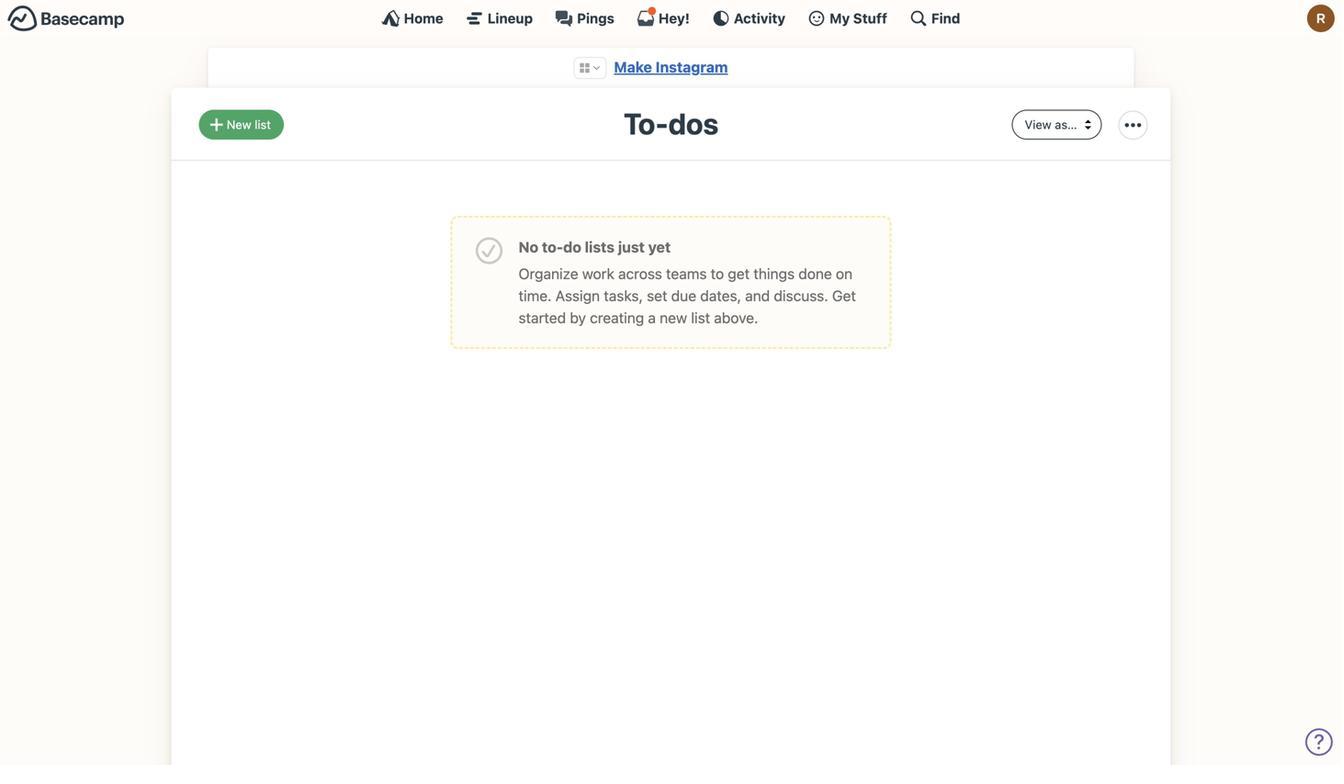 Task type: describe. For each thing, give the bounding box(es) containing it.
get
[[728, 265, 750, 282]]

make instagram
[[614, 58, 728, 76]]

view
[[1025, 118, 1052, 131]]

across
[[618, 265, 662, 282]]

lineup
[[488, 10, 533, 26]]

and
[[745, 287, 770, 304]]

new list link
[[199, 110, 284, 140]]

make instagram link
[[614, 58, 728, 76]]

discuss.
[[774, 287, 829, 304]]

yet
[[648, 238, 671, 256]]

teams
[[666, 265, 707, 282]]

just
[[618, 238, 645, 256]]

pings button
[[555, 9, 615, 28]]

no to-do lists just yet organize work across teams to get things done on time. assign tasks, set due dates, and discuss. get started by creating a new list above.
[[519, 238, 856, 326]]

activity
[[734, 10, 786, 26]]

things
[[754, 265, 795, 282]]

my stuff
[[830, 10, 887, 26]]

lineup link
[[466, 9, 533, 28]]

to-dos
[[624, 106, 719, 141]]

set
[[647, 287, 668, 304]]

view as… button
[[1012, 110, 1102, 140]]

do
[[563, 238, 582, 256]]

switch accounts image
[[7, 5, 125, 33]]

done
[[799, 265, 832, 282]]

new list
[[227, 118, 271, 131]]

hey!
[[659, 10, 690, 26]]

find button
[[910, 9, 961, 28]]

assign
[[556, 287, 600, 304]]

dos
[[669, 106, 719, 141]]

main element
[[0, 0, 1342, 36]]



Task type: locate. For each thing, give the bounding box(es) containing it.
as…
[[1055, 118, 1077, 131]]

my
[[830, 10, 850, 26]]

creating
[[590, 309, 644, 326]]

time.
[[519, 287, 552, 304]]

dates,
[[700, 287, 741, 304]]

1 vertical spatial list
[[691, 309, 710, 326]]

above.
[[714, 309, 758, 326]]

to
[[711, 265, 724, 282]]

started
[[519, 309, 566, 326]]

work
[[582, 265, 615, 282]]

hey! button
[[637, 6, 690, 28]]

a
[[648, 309, 656, 326]]

tasks,
[[604, 287, 643, 304]]

lists
[[585, 238, 615, 256]]

1 horizontal spatial list
[[691, 309, 710, 326]]

no
[[519, 238, 539, 256]]

to-
[[542, 238, 563, 256]]

make
[[614, 58, 652, 76]]

view as…
[[1025, 118, 1077, 131]]

0 vertical spatial list
[[255, 118, 271, 131]]

get
[[832, 287, 856, 304]]

ruby image
[[1308, 5, 1335, 32]]

on
[[836, 265, 853, 282]]

instagram
[[656, 58, 728, 76]]

list inside no to-do lists just yet organize work across teams to get things done on time. assign tasks, set due dates, and discuss. get started by creating a new list above.
[[691, 309, 710, 326]]

find
[[932, 10, 961, 26]]

new
[[660, 309, 687, 326]]

home link
[[382, 9, 444, 28]]

pings
[[577, 10, 615, 26]]

activity link
[[712, 9, 786, 28]]

new
[[227, 118, 251, 131]]

to-
[[624, 106, 669, 141]]

list right new
[[691, 309, 710, 326]]

list
[[255, 118, 271, 131], [691, 309, 710, 326]]

my stuff button
[[808, 9, 887, 28]]

home
[[404, 10, 444, 26]]

organize
[[519, 265, 579, 282]]

by
[[570, 309, 586, 326]]

due
[[671, 287, 697, 304]]

stuff
[[853, 10, 887, 26]]

list right 'new'
[[255, 118, 271, 131]]

0 horizontal spatial list
[[255, 118, 271, 131]]



Task type: vqa. For each thing, say whether or not it's contained in the screenshot.
rightmost Terry Turtle image
no



